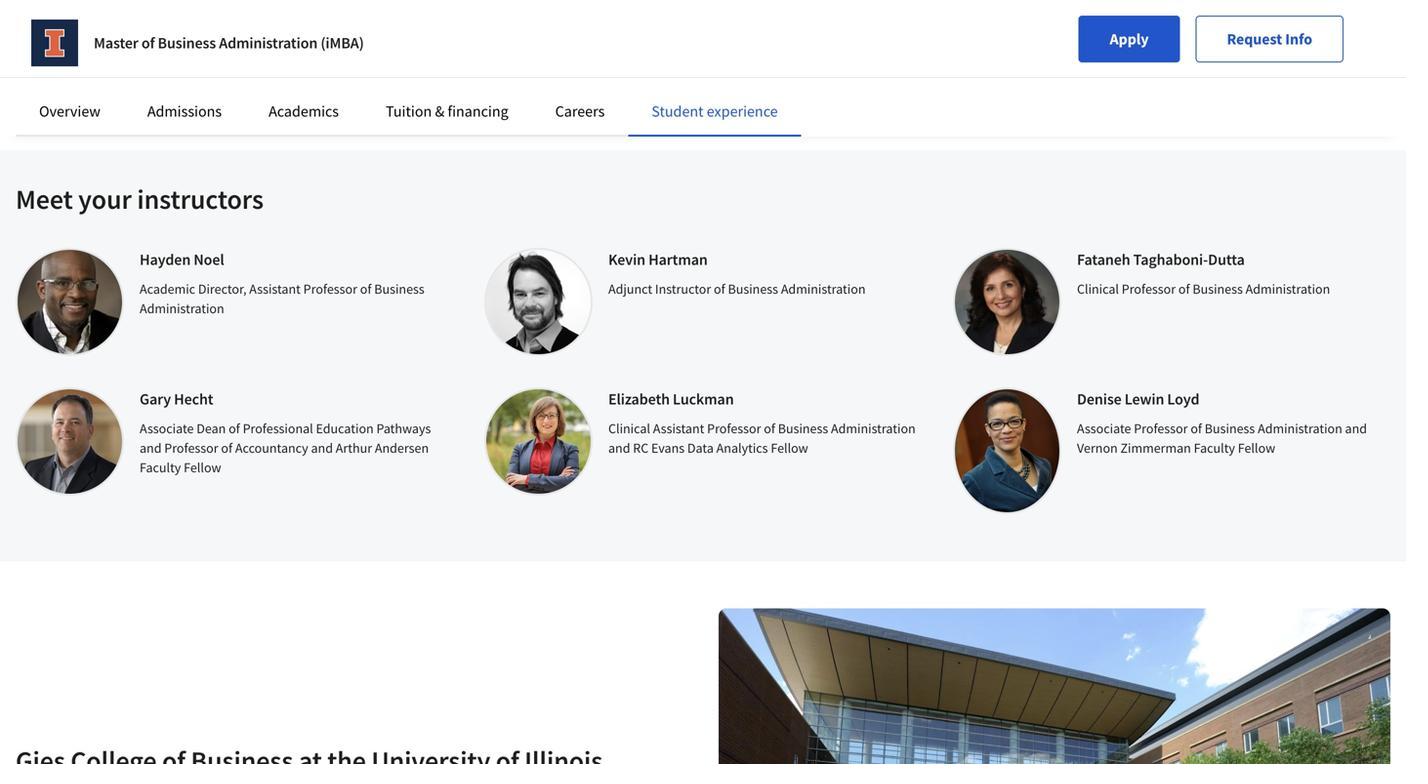 Task type: vqa. For each thing, say whether or not it's contained in the screenshot.
Loyd
yes



Task type: describe. For each thing, give the bounding box(es) containing it.
request info
[[1227, 29, 1312, 49]]

overview
[[39, 102, 100, 121]]

clinical professor of business administration
[[1077, 280, 1330, 298]]

professor inside clinical assistant professor of business administration and rc evans data analytics fellow
[[707, 420, 761, 437]]

connect now link
[[1014, 23, 1375, 66]]

kevin
[[608, 250, 645, 269]]

associate professor of business administration and vernon zimmerman faculty fellow
[[1077, 420, 1367, 457]]

denise
[[1077, 390, 1122, 409]]

hecht
[[174, 390, 213, 409]]

tuition
[[386, 102, 432, 121]]

of inside academic director, assistant professor of business administration
[[360, 280, 371, 298]]

professional
[[243, 420, 313, 437]]

hartman
[[648, 250, 708, 269]]

andersen
[[375, 439, 429, 457]]

loyd
[[1167, 390, 1199, 409]]

zimmerman
[[1120, 439, 1191, 457]]

hayden noel image
[[16, 248, 124, 356]]

adjunct instructor of business administration
[[608, 280, 866, 298]]

professor inside associate dean of professional education pathways and professor of accountancy and arthur andersen faculty fellow
[[164, 439, 218, 457]]

fellow inside the associate professor of business administration and vernon zimmerman faculty fellow
[[1238, 439, 1275, 457]]

clinical assistant professor of business administration and rc evans data analytics fellow
[[608, 420, 916, 457]]

now
[[1014, 47, 1042, 66]]

request
[[1227, 29, 1282, 49]]

business inside the associate professor of business administration and vernon zimmerman faculty fellow
[[1205, 420, 1255, 437]]

request info button
[[1196, 16, 1344, 62]]

kevin hartman image
[[484, 248, 593, 356]]

data
[[687, 439, 714, 457]]

elizabeth luckman
[[608, 390, 734, 409]]

overview link
[[39, 102, 100, 121]]

vernon
[[1077, 439, 1118, 457]]

lewin
[[1125, 390, 1164, 409]]

your
[[78, 182, 132, 216]]

rc
[[633, 439, 649, 457]]

director,
[[198, 280, 247, 298]]

clinical for elizabeth luckman
[[608, 420, 650, 437]]

and inside the associate professor of business administration and vernon zimmerman faculty fellow
[[1345, 420, 1367, 437]]

fataneh
[[1077, 250, 1130, 269]]

and inside clinical assistant professor of business administration and rc evans data analytics fellow
[[608, 439, 630, 457]]

kevin hartman
[[608, 250, 708, 269]]

academics
[[269, 102, 339, 121]]

connect
[[1320, 23, 1375, 43]]

master
[[94, 33, 138, 53]]

master of business administration (imba)
[[94, 33, 364, 53]]

fataneh taghaboni-dutta image
[[953, 248, 1061, 356]]

info
[[1285, 29, 1312, 49]]

instructors
[[137, 182, 264, 216]]

education
[[316, 420, 374, 437]]

of inside the associate professor of business administration and vernon zimmerman faculty fellow
[[1191, 420, 1202, 437]]

meet your instructors
[[16, 182, 264, 216]]



Task type: locate. For each thing, give the bounding box(es) containing it.
clinical up rc
[[608, 420, 650, 437]]

noel
[[194, 250, 224, 269]]

clinical for fataneh taghaboni-dutta
[[1077, 280, 1119, 298]]

tuition & financing
[[386, 102, 508, 121]]

associate for denise
[[1077, 420, 1131, 437]]

associate inside the associate professor of business administration and vernon zimmerman faculty fellow
[[1077, 420, 1131, 437]]

1 vertical spatial clinical
[[608, 420, 650, 437]]

faculty inside the associate professor of business administration and vernon zimmerman faculty fellow
[[1194, 439, 1235, 457]]

pathways
[[376, 420, 431, 437]]

0 horizontal spatial fellow
[[184, 459, 221, 476]]

elizabeth
[[608, 390, 670, 409]]

administration inside academic director, assistant professor of business administration
[[140, 300, 224, 317]]

admissions link
[[147, 102, 222, 121]]

1 vertical spatial assistant
[[653, 420, 704, 437]]

2 associate from the left
[[1077, 420, 1131, 437]]

1 vertical spatial faculty
[[140, 459, 181, 476]]

student experience link
[[652, 102, 778, 121]]

connect now
[[1014, 23, 1375, 66]]

professor inside academic director, assistant professor of business administration
[[303, 280, 357, 298]]

fataneh taghaboni-dutta
[[1077, 250, 1245, 269]]

instructor
[[655, 280, 711, 298]]

assistant inside academic director, assistant professor of business administration
[[249, 280, 301, 298]]

associate for gary
[[140, 420, 194, 437]]

elizabeth luckman image
[[484, 388, 593, 496]]

clinical
[[1077, 280, 1119, 298], [608, 420, 650, 437]]

hayden
[[140, 250, 191, 269]]

luckman
[[673, 390, 734, 409]]

academics link
[[269, 102, 339, 121]]

administration
[[219, 33, 318, 53], [781, 280, 866, 298], [1246, 280, 1330, 298], [140, 300, 224, 317], [831, 420, 916, 437], [1258, 420, 1342, 437]]

faculty down loyd in the bottom right of the page
[[1194, 439, 1235, 457]]

gary hecht image
[[16, 388, 124, 496]]

professor inside the associate professor of business administration and vernon zimmerman faculty fellow
[[1134, 420, 1188, 437]]

denise lewin loyd
[[1077, 390, 1199, 409]]

experience
[[707, 102, 778, 121]]

student
[[652, 102, 704, 121]]

(imba)
[[321, 33, 364, 53]]

financing
[[448, 102, 508, 121]]

1 associate from the left
[[140, 420, 194, 437]]

0 horizontal spatial assistant
[[249, 280, 301, 298]]

careers link
[[555, 102, 605, 121]]

associate inside associate dean of professional education pathways and professor of accountancy and arthur andersen faculty fellow
[[140, 420, 194, 437]]

0 vertical spatial assistant
[[249, 280, 301, 298]]

professor
[[303, 280, 357, 298], [1122, 280, 1176, 298], [707, 420, 761, 437], [1134, 420, 1188, 437], [164, 439, 218, 457]]

gary
[[140, 390, 171, 409]]

1 horizontal spatial fellow
[[771, 439, 808, 457]]

fellow inside clinical assistant professor of business administration and rc evans data analytics fellow
[[771, 439, 808, 457]]

assistant right director,
[[249, 280, 301, 298]]

adjunct
[[608, 280, 652, 298]]

faculty inside associate dean of professional education pathways and professor of accountancy and arthur andersen faculty fellow
[[140, 459, 181, 476]]

denise lewin loyd image
[[953, 388, 1061, 514]]

0 horizontal spatial associate
[[140, 420, 194, 437]]

academic director, assistant professor of business administration
[[140, 280, 424, 317]]

university of illinois gies college of business logo image
[[31, 20, 78, 66]]

of inside clinical assistant professor of business administration and rc evans data analytics fellow
[[764, 420, 775, 437]]

associate up vernon
[[1077, 420, 1131, 437]]

2 horizontal spatial fellow
[[1238, 439, 1275, 457]]

1 horizontal spatial associate
[[1077, 420, 1131, 437]]

business
[[158, 33, 216, 53], [374, 280, 424, 298], [728, 280, 778, 298], [1193, 280, 1243, 298], [778, 420, 828, 437], [1205, 420, 1255, 437]]

0 horizontal spatial faculty
[[140, 459, 181, 476]]

associate
[[140, 420, 194, 437], [1077, 420, 1131, 437]]

assistant up evans
[[653, 420, 704, 437]]

fellow
[[771, 439, 808, 457], [1238, 439, 1275, 457], [184, 459, 221, 476]]

business inside academic director, assistant professor of business administration
[[374, 280, 424, 298]]

1 horizontal spatial clinical
[[1077, 280, 1119, 298]]

gary hecht
[[140, 390, 213, 409]]

0 horizontal spatial clinical
[[608, 420, 650, 437]]

1 horizontal spatial faculty
[[1194, 439, 1235, 457]]

faculty
[[1194, 439, 1235, 457], [140, 459, 181, 476]]

&
[[435, 102, 444, 121]]

tuition & financing link
[[386, 102, 508, 121]]

careers
[[555, 102, 605, 121]]

analytics
[[716, 439, 768, 457]]

academic
[[140, 280, 195, 298]]

associate dean of professional education pathways and professor of accountancy and arthur andersen faculty fellow
[[140, 420, 431, 476]]

arthur
[[336, 439, 372, 457]]

apply button
[[1078, 16, 1180, 62]]

accountancy
[[235, 439, 308, 457]]

faculty down gary
[[140, 459, 181, 476]]

student experience
[[652, 102, 778, 121]]

associate down gary hecht
[[140, 420, 194, 437]]

dean
[[196, 420, 226, 437]]

admissions
[[147, 102, 222, 121]]

meet
[[16, 182, 73, 216]]

business inside clinical assistant professor of business administration and rc evans data analytics fellow
[[778, 420, 828, 437]]

0 vertical spatial faculty
[[1194, 439, 1235, 457]]

fellow inside associate dean of professional education pathways and professor of accountancy and arthur andersen faculty fellow
[[184, 459, 221, 476]]

and
[[1345, 420, 1367, 437], [140, 439, 162, 457], [311, 439, 333, 457], [608, 439, 630, 457]]

dutta
[[1208, 250, 1245, 269]]

clinical down fataneh
[[1077, 280, 1119, 298]]

evans
[[651, 439, 685, 457]]

administration inside the associate professor of business administration and vernon zimmerman faculty fellow
[[1258, 420, 1342, 437]]

assistant
[[249, 280, 301, 298], [653, 420, 704, 437]]

administration inside clinical assistant professor of business administration and rc evans data analytics fellow
[[831, 420, 916, 437]]

clinical inside clinical assistant professor of business administration and rc evans data analytics fellow
[[608, 420, 650, 437]]

1 horizontal spatial assistant
[[653, 420, 704, 437]]

apply
[[1110, 29, 1149, 49]]

taghaboni-
[[1133, 250, 1208, 269]]

of
[[141, 33, 155, 53], [360, 280, 371, 298], [714, 280, 725, 298], [1178, 280, 1190, 298], [229, 420, 240, 437], [764, 420, 775, 437], [1191, 420, 1202, 437], [221, 439, 232, 457]]

assistant inside clinical assistant professor of business administration and rc evans data analytics fellow
[[653, 420, 704, 437]]

hayden noel
[[140, 250, 224, 269]]

0 vertical spatial clinical
[[1077, 280, 1119, 298]]



